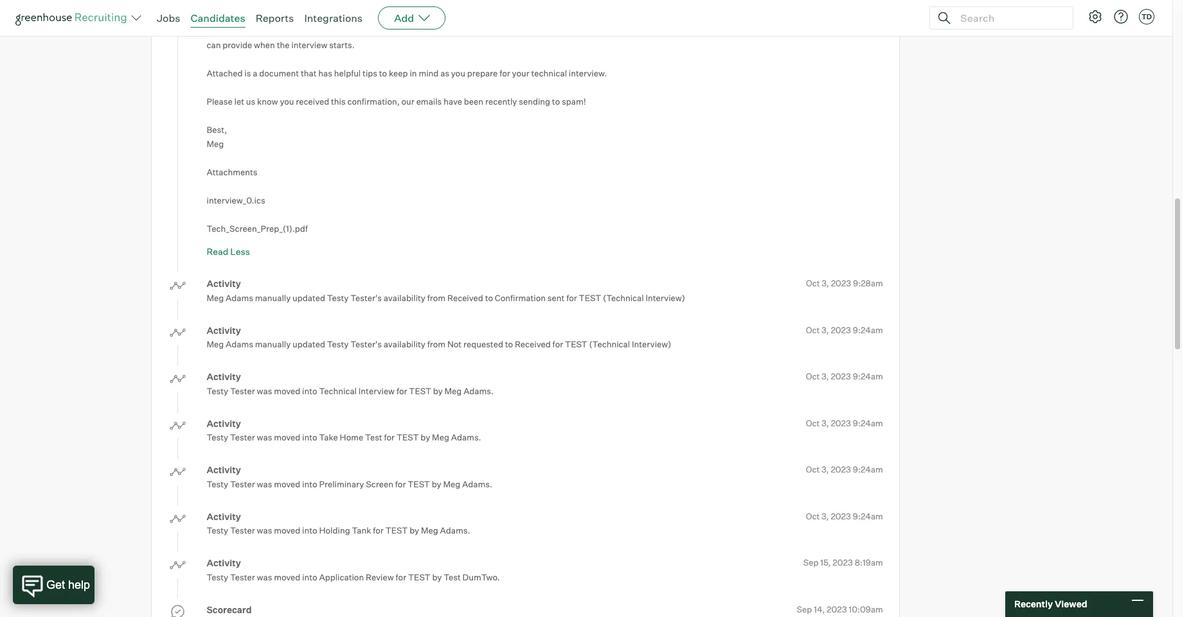 Task type: locate. For each thing, give the bounding box(es) containing it.
testy tester was moved into holding tank for test by meg adams.
[[207, 526, 470, 536]]

into left the holding at the left of the page
[[302, 526, 317, 536]]

4 9:24am from the top
[[853, 465, 883, 475]]

reports link
[[256, 12, 294, 24]]

5 9:24am from the top
[[853, 512, 883, 522]]

1 vertical spatial you
[[280, 96, 294, 107]]

3, for testy tester was moved into holding tank for test by meg adams.
[[822, 512, 829, 522]]

2 moved from the top
[[274, 433, 300, 443]]

1 vertical spatial adams
[[226, 340, 253, 350]]

3 oct 3, 2023 9:24am from the top
[[806, 418, 883, 429]]

1 link from the left
[[320, 26, 334, 36]]

a
[[657, 26, 661, 36], [253, 68, 257, 78]]

please connect via the zoom link and plan to be tested on coding, algorithm, and problem solving skills. you will use a codepair link to work with your interviewer which they can provide when the interview starts.
[[207, 26, 871, 50]]

0 horizontal spatial test
[[365, 433, 382, 443]]

1 oct from the top
[[806, 279, 820, 289]]

meg inside best, meg
[[207, 139, 224, 149]]

3 into from the top
[[302, 479, 317, 490]]

1 horizontal spatial received
[[515, 340, 551, 350]]

1 vertical spatial tester's
[[350, 340, 382, 350]]

with
[[746, 26, 763, 36]]

moved for holding
[[274, 526, 300, 536]]

6 activity from the top
[[207, 512, 241, 522]]

availability up the meg adams manually updated testy tester's availability from not requested to received for test (technical interview)
[[384, 293, 426, 303]]

you right know
[[280, 96, 294, 107]]

moved left technical
[[274, 386, 300, 396]]

5 tester from the top
[[230, 573, 255, 583]]

0 vertical spatial from
[[427, 293, 446, 303]]

link right codepair
[[699, 26, 713, 36]]

oct for testy tester was moved into holding tank for test by meg adams.
[[806, 512, 820, 522]]

read less
[[207, 246, 250, 257]]

updated for meg adams manually updated testy tester's availability from not requested to received for test (technical interview)
[[293, 340, 325, 350]]

oct for testy tester was moved into take home test for test by meg adams.
[[806, 418, 820, 429]]

please for please connect via the zoom link and plan to be tested on coding, algorithm, and problem solving skills. you will use a codepair link to work with your interviewer which they can provide when the interview starts.
[[207, 26, 233, 36]]

can
[[207, 40, 221, 50]]

1 was from the top
[[257, 386, 272, 396]]

interviewer
[[784, 26, 827, 36]]

0 vertical spatial sep
[[803, 558, 819, 568]]

3 activity from the top
[[207, 372, 241, 383]]

2 9:24am from the top
[[853, 372, 883, 382]]

5 oct from the top
[[806, 465, 820, 475]]

your right with
[[764, 26, 782, 36]]

moved left the holding at the left of the page
[[274, 526, 300, 536]]

meg
[[207, 139, 224, 149], [207, 293, 224, 303], [207, 340, 224, 350], [445, 386, 462, 396], [432, 433, 449, 443], [443, 479, 460, 490], [421, 526, 438, 536]]

by for screen
[[432, 479, 441, 490]]

1 vertical spatial your
[[512, 68, 529, 78]]

please inside please connect via the zoom link and plan to be tested on coding, algorithm, and problem solving skills. you will use a codepair link to work with your interviewer which they can provide when the interview starts.
[[207, 26, 233, 36]]

add
[[394, 12, 414, 24]]

7 activity from the top
[[207, 558, 241, 569]]

sep for activity
[[803, 558, 819, 568]]

was for take
[[257, 433, 272, 443]]

by
[[433, 386, 443, 396], [421, 433, 430, 443], [432, 479, 441, 490], [410, 526, 419, 536], [432, 573, 442, 583]]

10:09am
[[849, 605, 883, 615]]

2 please from the top
[[207, 96, 233, 107]]

for
[[500, 68, 510, 78], [566, 293, 577, 303], [553, 340, 563, 350], [397, 386, 407, 396], [384, 433, 395, 443], [395, 479, 406, 490], [373, 526, 384, 536], [396, 573, 406, 583]]

moved for technical
[[274, 386, 300, 396]]

coding,
[[431, 26, 460, 36]]

1 vertical spatial please
[[207, 96, 233, 107]]

5 activity from the top
[[207, 465, 241, 476]]

sep left 14,
[[797, 605, 812, 615]]

for right home on the left of the page
[[384, 433, 395, 443]]

1 vertical spatial interview)
[[632, 340, 671, 350]]

2 manually from the top
[[255, 340, 291, 350]]

spam!
[[562, 96, 586, 107]]

tester's
[[350, 293, 382, 303], [350, 340, 382, 350]]

5 oct 3, 2023 9:24am from the top
[[806, 512, 883, 522]]

oct for testy tester was moved into technical interview for test by meg adams.
[[806, 372, 820, 382]]

interview) for meg adams manually updated testy tester's availability from not requested to received for test (technical interview)
[[632, 340, 671, 350]]

activity for testy tester was moved into technical interview for test by meg adams.
[[207, 372, 241, 383]]

0 vertical spatial a
[[657, 26, 661, 36]]

received down confirmation
[[515, 340, 551, 350]]

0 horizontal spatial and
[[336, 26, 351, 36]]

0 horizontal spatial link
[[320, 26, 334, 36]]

adams
[[226, 293, 253, 303], [226, 340, 253, 350]]

2 3, from the top
[[822, 325, 829, 335]]

3 moved from the top
[[274, 479, 300, 490]]

testy tester was moved into preliminary screen for test by meg adams.
[[207, 479, 492, 490]]

the right via
[[281, 26, 294, 36]]

1 vertical spatial from
[[427, 340, 446, 350]]

interview)
[[646, 293, 685, 303], [632, 340, 671, 350]]

activity for testy tester was moved into application review for test by test dumtwo.
[[207, 558, 241, 569]]

for right the sent
[[566, 293, 577, 303]]

test
[[365, 433, 382, 443], [444, 573, 461, 583]]

sep
[[803, 558, 819, 568], [797, 605, 812, 615]]

2 updated from the top
[[293, 340, 325, 350]]

they
[[854, 26, 871, 36]]

confirmation
[[495, 293, 546, 303]]

interview) for meg adams manually updated testy tester's availability from received to confirmation sent for test (technical interview)
[[646, 293, 685, 303]]

sent
[[548, 293, 565, 303]]

keep
[[389, 68, 408, 78]]

1 oct 3, 2023 9:24am from the top
[[806, 325, 883, 335]]

updated for meg adams manually updated testy tester's availability from received to confirmation sent for test (technical interview)
[[293, 293, 325, 303]]

2023 for meg adams manually updated testy tester's availability from not requested to received for test (technical interview)
[[831, 325, 851, 335]]

moved for take
[[274, 433, 300, 443]]

tester for testy tester was moved into technical interview for test by meg adams.
[[230, 386, 255, 396]]

1 vertical spatial the
[[277, 40, 290, 50]]

1 adams from the top
[[226, 293, 253, 303]]

4 tester from the top
[[230, 526, 255, 536]]

in
[[410, 68, 417, 78]]

codepair
[[663, 26, 698, 36]]

for right prepare at the top of page
[[500, 68, 510, 78]]

oct 3, 2023 9:24am for meg adams manually updated testy tester's availability from not requested to received for test (technical interview)
[[806, 325, 883, 335]]

0 vertical spatial updated
[[293, 293, 325, 303]]

activity for meg adams manually updated testy tester's availability from received to confirmation sent for test (technical interview)
[[207, 279, 241, 289]]

1 availability from the top
[[384, 293, 426, 303]]

requested
[[463, 340, 503, 350]]

tester
[[230, 386, 255, 396], [230, 433, 255, 443], [230, 479, 255, 490], [230, 526, 255, 536], [230, 573, 255, 583]]

a right use
[[657, 26, 661, 36]]

from left not
[[427, 340, 446, 350]]

manually for meg adams manually updated testy tester's availability from not requested to received for test (technical interview)
[[255, 340, 291, 350]]

attached
[[207, 68, 243, 78]]

availability
[[384, 293, 426, 303], [384, 340, 426, 350]]

testy
[[327, 293, 349, 303], [327, 340, 349, 350], [207, 386, 228, 396], [207, 433, 228, 443], [207, 479, 228, 490], [207, 526, 228, 536], [207, 573, 228, 583]]

6 oct from the top
[[806, 512, 820, 522]]

4 3, from the top
[[822, 418, 829, 429]]

tester for testy tester was moved into application review for test by test dumtwo.
[[230, 573, 255, 583]]

1 into from the top
[[302, 386, 317, 396]]

from for not
[[427, 340, 446, 350]]

0 horizontal spatial your
[[512, 68, 529, 78]]

(technical for sent
[[603, 293, 644, 303]]

1 horizontal spatial and
[[504, 26, 519, 36]]

1 tester's from the top
[[350, 293, 382, 303]]

our
[[401, 96, 415, 107]]

0 horizontal spatial a
[[253, 68, 257, 78]]

not
[[447, 340, 462, 350]]

a right is
[[253, 68, 257, 78]]

5 3, from the top
[[822, 465, 829, 475]]

5 was from the top
[[257, 573, 272, 583]]

availability for received
[[384, 293, 426, 303]]

to left confirmation
[[485, 293, 493, 303]]

2 was from the top
[[257, 433, 272, 443]]

testy for application
[[207, 573, 228, 583]]

test left dumtwo.
[[444, 573, 461, 583]]

1 9:24am from the top
[[853, 325, 883, 335]]

adams for meg adams manually updated testy tester's availability from received to confirmation sent for test (technical interview)
[[226, 293, 253, 303]]

updated
[[293, 293, 325, 303], [293, 340, 325, 350]]

by for review
[[432, 573, 442, 583]]

tech_screen_prep_(1).pdf
[[207, 224, 308, 234]]

0 vertical spatial interview)
[[646, 293, 685, 303]]

from
[[427, 293, 446, 303], [427, 340, 446, 350]]

for down the sent
[[553, 340, 563, 350]]

5 moved from the top
[[274, 573, 300, 583]]

1 please from the top
[[207, 26, 233, 36]]

solving
[[555, 26, 584, 36]]

1 from from the top
[[427, 293, 446, 303]]

attachments
[[207, 167, 258, 177]]

to left work
[[715, 26, 723, 36]]

4 moved from the top
[[274, 526, 300, 536]]

candidates link
[[191, 12, 245, 24]]

9:24am for testy tester was moved into take home test for test by meg adams.
[[853, 418, 883, 429]]

technical
[[319, 386, 357, 396]]

the down via
[[277, 40, 290, 50]]

into for take
[[302, 433, 317, 443]]

td button
[[1137, 6, 1157, 27]]

0 vertical spatial tester's
[[350, 293, 382, 303]]

oct 3, 2023 9:24am
[[806, 325, 883, 335], [806, 372, 883, 382], [806, 418, 883, 429], [806, 465, 883, 475], [806, 512, 883, 522]]

3 9:24am from the top
[[853, 418, 883, 429]]

9:24am for testy tester was moved into holding tank for test by meg adams.
[[853, 512, 883, 522]]

technical
[[531, 68, 567, 78]]

oct
[[806, 279, 820, 289], [806, 325, 820, 335], [806, 372, 820, 382], [806, 418, 820, 429], [806, 465, 820, 475], [806, 512, 820, 522]]

reports
[[256, 12, 294, 24]]

for right tank
[[373, 526, 384, 536]]

your
[[764, 26, 782, 36], [512, 68, 529, 78]]

please
[[207, 26, 233, 36], [207, 96, 233, 107]]

and left problem
[[504, 26, 519, 36]]

please down candidates link
[[207, 26, 233, 36]]

availability left not
[[384, 340, 426, 350]]

your left technical
[[512, 68, 529, 78]]

configure image
[[1088, 9, 1103, 24]]

into for holding
[[302, 526, 317, 536]]

please left let on the top left of page
[[207, 96, 233, 107]]

1 moved from the top
[[274, 386, 300, 396]]

recently
[[1014, 599, 1053, 610]]

4 activity from the top
[[207, 418, 241, 429]]

tester for testy tester was moved into take home test for test by meg adams.
[[230, 433, 255, 443]]

2023 for testy tester was moved into application review for test by test dumtwo.
[[833, 558, 853, 568]]

1 tester from the top
[[230, 386, 255, 396]]

received up not
[[447, 293, 483, 303]]

into left preliminary
[[302, 479, 317, 490]]

5 into from the top
[[302, 573, 317, 583]]

3 oct from the top
[[806, 372, 820, 382]]

0 vertical spatial adams
[[226, 293, 253, 303]]

1 3, from the top
[[822, 279, 829, 289]]

0 vertical spatial (technical
[[603, 293, 644, 303]]

manually
[[255, 293, 291, 303], [255, 340, 291, 350]]

application
[[319, 573, 364, 583]]

problem
[[521, 26, 554, 36]]

4 oct 3, 2023 9:24am from the top
[[806, 465, 883, 475]]

1 vertical spatial updated
[[293, 340, 325, 350]]

6 3, from the top
[[822, 512, 829, 522]]

test
[[579, 293, 601, 303], [565, 340, 587, 350], [409, 386, 431, 396], [397, 433, 419, 443], [408, 479, 430, 490], [386, 526, 408, 536], [408, 573, 430, 583]]

tester's for received
[[350, 293, 382, 303]]

2 oct from the top
[[806, 325, 820, 335]]

moved left preliminary
[[274, 479, 300, 490]]

into left technical
[[302, 386, 317, 396]]

1 vertical spatial test
[[444, 573, 461, 583]]

1 vertical spatial sep
[[797, 605, 812, 615]]

2023
[[831, 279, 851, 289], [831, 325, 851, 335], [831, 372, 851, 382], [831, 418, 851, 429], [831, 465, 851, 475], [831, 512, 851, 522], [833, 558, 853, 568], [827, 605, 847, 615]]

home
[[340, 433, 363, 443]]

2 activity from the top
[[207, 325, 241, 336]]

to left spam!
[[552, 96, 560, 107]]

4 was from the top
[[257, 526, 272, 536]]

to right 'requested'
[[505, 340, 513, 350]]

2 from from the top
[[427, 340, 446, 350]]

1 manually from the top
[[255, 293, 291, 303]]

1 horizontal spatial a
[[657, 26, 661, 36]]

1 vertical spatial (technical
[[589, 340, 630, 350]]

into left take
[[302, 433, 317, 443]]

3 3, from the top
[[822, 372, 829, 382]]

algorithm,
[[462, 26, 503, 36]]

you
[[451, 68, 465, 78], [280, 96, 294, 107]]

the
[[281, 26, 294, 36], [277, 40, 290, 50]]

moved
[[274, 386, 300, 396], [274, 433, 300, 443], [274, 479, 300, 490], [274, 526, 300, 536], [274, 573, 300, 583]]

1 activity from the top
[[207, 279, 241, 289]]

testy tester was moved into take home test for test by meg adams.
[[207, 433, 481, 443]]

0 vertical spatial please
[[207, 26, 233, 36]]

2 tester's from the top
[[350, 340, 382, 350]]

3 was from the top
[[257, 479, 272, 490]]

4 oct from the top
[[806, 418, 820, 429]]

moved left application at bottom left
[[274, 573, 300, 583]]

1 vertical spatial manually
[[255, 340, 291, 350]]

0 vertical spatial your
[[764, 26, 782, 36]]

1 horizontal spatial link
[[699, 26, 713, 36]]

2 link from the left
[[699, 26, 713, 36]]

2 into from the top
[[302, 433, 317, 443]]

2 oct 3, 2023 9:24am from the top
[[806, 372, 883, 382]]

2 availability from the top
[[384, 340, 426, 350]]

testy for technical
[[207, 386, 228, 396]]

2023 for meg adams manually updated testy tester's availability from received to confirmation sent for test (technical interview)
[[831, 279, 851, 289]]

Search text field
[[957, 9, 1061, 27]]

activity for testy tester was moved into take home test for test by meg adams.
[[207, 418, 241, 429]]

testy tester was moved into application review for test by test dumtwo.
[[207, 573, 500, 583]]

link down integrations
[[320, 26, 334, 36]]

0 vertical spatial received
[[447, 293, 483, 303]]

into left application at bottom left
[[302, 573, 317, 583]]

you right as
[[451, 68, 465, 78]]

0 vertical spatial availability
[[384, 293, 426, 303]]

14,
[[814, 605, 825, 615]]

3 tester from the top
[[230, 479, 255, 490]]

2 adams from the top
[[226, 340, 253, 350]]

less
[[230, 246, 250, 257]]

0 vertical spatial manually
[[255, 293, 291, 303]]

tips
[[363, 68, 377, 78]]

read
[[207, 246, 228, 257]]

1 horizontal spatial your
[[764, 26, 782, 36]]

1 horizontal spatial you
[[451, 68, 465, 78]]

sep left 15,
[[803, 558, 819, 568]]

read less link
[[207, 246, 250, 257]]

1 vertical spatial availability
[[384, 340, 426, 350]]

4 into from the top
[[302, 526, 317, 536]]

adams. for testy tester was moved into preliminary screen for test by meg adams.
[[462, 479, 492, 490]]

2 tester from the top
[[230, 433, 255, 443]]

from up the meg adams manually updated testy tester's availability from not requested to received for test (technical interview)
[[427, 293, 446, 303]]

into
[[302, 386, 317, 396], [302, 433, 317, 443], [302, 479, 317, 490], [302, 526, 317, 536], [302, 573, 317, 583]]

td
[[1142, 12, 1152, 21]]

to
[[371, 26, 379, 36], [715, 26, 723, 36], [379, 68, 387, 78], [552, 96, 560, 107], [485, 293, 493, 303], [505, 340, 513, 350]]

test right home on the left of the page
[[365, 433, 382, 443]]

and up the starts.
[[336, 26, 351, 36]]

moved left take
[[274, 433, 300, 443]]

1 updated from the top
[[293, 293, 325, 303]]

9:24am for testy tester was moved into preliminary screen for test by meg adams.
[[853, 465, 883, 475]]



Task type: describe. For each thing, give the bounding box(es) containing it.
oct 3, 2023 9:24am for testy tester was moved into holding tank for test by meg adams.
[[806, 512, 883, 522]]

has
[[318, 68, 332, 78]]

2023 for testy tester was moved into take home test for test by meg adams.
[[831, 418, 851, 429]]

was for holding
[[257, 526, 272, 536]]

into for application
[[302, 573, 317, 583]]

3, for meg adams manually updated testy tester's availability from received to confirmation sent for test (technical interview)
[[822, 279, 829, 289]]

15,
[[820, 558, 831, 568]]

0 horizontal spatial received
[[447, 293, 483, 303]]

integrations
[[304, 12, 363, 24]]

meg adams manually updated testy tester's availability from not requested to received for test (technical interview)
[[207, 340, 671, 350]]

been
[[464, 96, 483, 107]]

activity for testy tester was moved into holding tank for test by meg adams.
[[207, 512, 241, 522]]

sending
[[519, 96, 550, 107]]

tester for testy tester was moved into preliminary screen for test by meg adams.
[[230, 479, 255, 490]]

moved for preliminary
[[274, 479, 300, 490]]

to left the be
[[371, 26, 379, 36]]

confirmation,
[[347, 96, 400, 107]]

you
[[610, 26, 624, 36]]

9:24am for testy tester was moved into technical interview for test by meg adams.
[[853, 372, 883, 382]]

2023 for testy tester was moved into technical interview for test by meg adams.
[[831, 372, 851, 382]]

1 horizontal spatial test
[[444, 573, 461, 583]]

to right tips
[[379, 68, 387, 78]]

take
[[319, 433, 338, 443]]

2023 for testy tester was moved into holding tank for test by meg adams.
[[831, 512, 851, 522]]

us
[[246, 96, 255, 107]]

best,
[[207, 125, 227, 135]]

add button
[[378, 6, 446, 30]]

adams. for testy tester was moved into technical interview for test by meg adams.
[[464, 386, 494, 396]]

emails
[[416, 96, 442, 107]]

0 vertical spatial the
[[281, 26, 294, 36]]

into for preliminary
[[302, 479, 317, 490]]

8:19am
[[855, 558, 883, 568]]

let
[[234, 96, 244, 107]]

know
[[257, 96, 278, 107]]

provide
[[223, 40, 252, 50]]

that
[[301, 68, 317, 78]]

zoom
[[295, 26, 318, 36]]

received
[[296, 96, 329, 107]]

for right interview
[[397, 386, 407, 396]]

from for received
[[427, 293, 446, 303]]

interview
[[291, 40, 327, 50]]

dumtwo.
[[463, 573, 500, 583]]

recently viewed
[[1014, 599, 1087, 610]]

testy for preliminary
[[207, 479, 228, 490]]

1 vertical spatial received
[[515, 340, 551, 350]]

as
[[440, 68, 449, 78]]

oct for meg adams manually updated testy tester's availability from not requested to received for test (technical interview)
[[806, 325, 820, 335]]

adams. for testy tester was moved into holding tank for test by meg adams.
[[440, 526, 470, 536]]

0 vertical spatial you
[[451, 68, 465, 78]]

(technical for received
[[589, 340, 630, 350]]

is
[[244, 68, 251, 78]]

use
[[641, 26, 655, 36]]

tank
[[352, 526, 371, 536]]

testy tester was moved into technical interview for test by meg adams.
[[207, 386, 494, 396]]

1 and from the left
[[336, 26, 351, 36]]

interview
[[359, 386, 395, 396]]

jobs
[[157, 12, 180, 24]]

tester for testy tester was moved into holding tank for test by meg adams.
[[230, 526, 255, 536]]

1 vertical spatial a
[[253, 68, 257, 78]]

was for technical
[[257, 386, 272, 396]]

work
[[725, 26, 744, 36]]

via
[[268, 26, 279, 36]]

manually for meg adams manually updated testy tester's availability from received to confirmation sent for test (technical interview)
[[255, 293, 291, 303]]

9:28am
[[853, 279, 883, 289]]

starts.
[[329, 40, 355, 50]]

be
[[381, 26, 391, 36]]

for right review
[[396, 573, 406, 583]]

oct for meg adams manually updated testy tester's availability from received to confirmation sent for test (technical interview)
[[806, 279, 820, 289]]

sep 15, 2023 8:19am
[[803, 558, 883, 568]]

by for tank
[[410, 526, 419, 536]]

best, meg
[[207, 125, 227, 149]]

availability for not
[[384, 340, 426, 350]]

adams for meg adams manually updated testy tester's availability from not requested to received for test (technical interview)
[[226, 340, 253, 350]]

0 horizontal spatial you
[[280, 96, 294, 107]]

oct 3, 2023 9:24am for testy tester was moved into take home test for test by meg adams.
[[806, 418, 883, 429]]

have
[[444, 96, 462, 107]]

2 and from the left
[[504, 26, 519, 36]]

will
[[626, 26, 639, 36]]

oct 3, 2023 9:24am for testy tester was moved into technical interview for test by meg adams.
[[806, 372, 883, 382]]

review
[[366, 573, 394, 583]]

oct 3, 2023 9:28am
[[806, 279, 883, 289]]

skills.
[[585, 26, 608, 36]]

your inside please connect via the zoom link and plan to be tested on coding, algorithm, and problem solving skills. you will use a codepair link to work with your interviewer which they can provide when the interview starts.
[[764, 26, 782, 36]]

for right screen
[[395, 479, 406, 490]]

9:24am for meg adams manually updated testy tester's availability from not requested to received for test (technical interview)
[[853, 325, 883, 335]]

td button
[[1139, 9, 1155, 24]]

sep for scorecard
[[797, 605, 812, 615]]

tested
[[393, 26, 417, 36]]

a inside please connect via the zoom link and plan to be tested on coding, algorithm, and problem solving skills. you will use a codepair link to work with your interviewer which they can provide when the interview starts.
[[657, 26, 661, 36]]

holding
[[319, 526, 350, 536]]

jobs link
[[157, 12, 180, 24]]

mind
[[419, 68, 439, 78]]

attached is a document that has helpful tips to keep in mind as you prepare for your technical interview.
[[207, 68, 607, 78]]

moved for application
[[274, 573, 300, 583]]

integrations link
[[304, 12, 363, 24]]

0 vertical spatial test
[[365, 433, 382, 443]]

2023 for testy tester was moved into preliminary screen for test by meg adams.
[[831, 465, 851, 475]]

meg adams manually updated testy tester's availability from received to confirmation sent for test (technical interview)
[[207, 293, 685, 303]]

activity for testy tester was moved into preliminary screen for test by meg adams.
[[207, 465, 241, 476]]

into for technical
[[302, 386, 317, 396]]

3, for testy tester was moved into preliminary screen for test by meg adams.
[[822, 465, 829, 475]]

tester's for not
[[350, 340, 382, 350]]

candidates
[[191, 12, 245, 24]]

connect
[[234, 26, 266, 36]]

plan
[[352, 26, 369, 36]]

greenhouse recruiting image
[[15, 10, 131, 26]]

was for application
[[257, 573, 272, 583]]

helpful
[[334, 68, 361, 78]]

sep 14, 2023 10:09am
[[797, 605, 883, 615]]

this
[[331, 96, 346, 107]]

scorecard
[[207, 605, 252, 616]]

3, for testy tester was moved into technical interview for test by meg adams.
[[822, 372, 829, 382]]

3, for testy tester was moved into take home test for test by meg adams.
[[822, 418, 829, 429]]

which
[[829, 26, 852, 36]]

3, for meg adams manually updated testy tester's availability from not requested to received for test (technical interview)
[[822, 325, 829, 335]]

preliminary
[[319, 479, 364, 490]]

interview.
[[569, 68, 607, 78]]

interview_0.ics
[[207, 195, 265, 206]]

testy for holding
[[207, 526, 228, 536]]

document
[[259, 68, 299, 78]]

activity for meg adams manually updated testy tester's availability from not requested to received for test (technical interview)
[[207, 325, 241, 336]]

please let us know you received this confirmation, our emails have been recently sending to spam!
[[207, 96, 586, 107]]

by for interview
[[433, 386, 443, 396]]

oct 3, 2023 9:24am for testy tester was moved into preliminary screen for test by meg adams.
[[806, 465, 883, 475]]

please for please let us know you received this confirmation, our emails have been recently sending to spam!
[[207, 96, 233, 107]]

on
[[419, 26, 429, 36]]

testy for take
[[207, 433, 228, 443]]

oct for testy tester was moved into preliminary screen for test by meg adams.
[[806, 465, 820, 475]]

when
[[254, 40, 275, 50]]

was for preliminary
[[257, 479, 272, 490]]

viewed
[[1055, 599, 1087, 610]]

screen
[[366, 479, 393, 490]]



Task type: vqa. For each thing, say whether or not it's contained in the screenshot.
third TESTER from the bottom
yes



